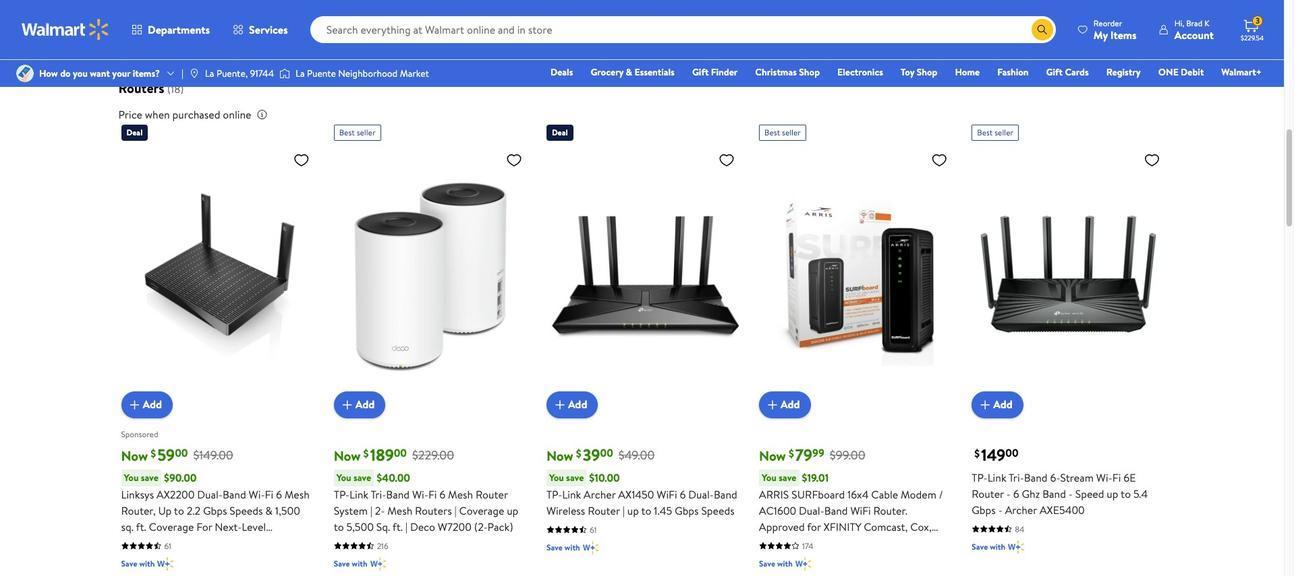 Task type: vqa. For each thing, say whether or not it's contained in the screenshot.


Task type: locate. For each thing, give the bounding box(es) containing it.
online
[[223, 107, 251, 122]]

wi- inside you save $90.00 linksys ax2200 dual-band wi-fi 6 mesh router, up to 2.2 gbps speeds & 1,500 sq. ft. coverage for next-level connectivity
[[249, 488, 265, 503]]

add to cart image
[[339, 397, 355, 413], [977, 397, 993, 413]]

1 horizontal spatial ft.
[[393, 520, 403, 535]]

gift for gift cards
[[1046, 65, 1063, 79]]

services button
[[221, 13, 299, 46]]

$ left 149
[[975, 447, 980, 461]]

deal down "deals" link
[[552, 127, 568, 138]]

now for 189
[[334, 447, 361, 465]]

gift left the finder
[[692, 65, 709, 79]]

2 gift from the left
[[1046, 65, 1063, 79]]

next-
[[215, 520, 242, 535]]

up up pack)
[[507, 504, 518, 519]]

save inside you save $10.00 tp-link archer ax1450 wifi 6 dual-band wireless router | up to 1.45 gbps speeds
[[566, 471, 584, 485]]

$ left '59'
[[151, 447, 156, 461]]

one debit link
[[1152, 65, 1210, 80]]

items
[[1111, 27, 1137, 42]]

you inside you save $90.00 linksys ax2200 dual-band wi-fi 6 mesh router, up to 2.2 gbps speeds & 1,500 sq. ft. coverage for next-level connectivity
[[124, 471, 139, 485]]

fi inside you save $40.00 tp-link tri-band wi-fi 6 mesh router system | 2- mesh routers | coverage up to 5,500 sq. ft. | deco w7200 (2-pack)
[[428, 488, 437, 503]]

seller for 79
[[782, 127, 801, 138]]

1 horizontal spatial routers
[[415, 504, 452, 519]]

0 vertical spatial &
[[626, 65, 632, 79]]

save for 79
[[759, 559, 775, 570]]

with for 39
[[565, 542, 580, 554]]

link inside you save $10.00 tp-link archer ax1450 wifi 6 dual-band wireless router | up to 1.45 gbps speeds
[[562, 488, 581, 503]]

hi, brad k account
[[1175, 17, 1214, 42]]

2 horizontal spatial router
[[972, 487, 1004, 502]]

0 vertical spatial routers
[[118, 79, 164, 97]]

routers up price
[[118, 79, 164, 97]]

other
[[844, 536, 869, 551]]

market
[[400, 67, 429, 80]]

now for 59
[[121, 447, 148, 465]]

walmart+
[[1222, 65, 1262, 79]]

la left puente
[[296, 67, 305, 80]]

0 horizontal spatial coverage
[[149, 520, 194, 535]]

2 horizontal spatial best
[[977, 127, 993, 138]]

best seller down 'christmas shop' link
[[765, 127, 801, 138]]

you
[[73, 67, 88, 80]]

gbps inside you save $10.00 tp-link archer ax1450 wifi 6 dual-band wireless router | up to 1.45 gbps speeds
[[675, 504, 699, 519]]

2 add to cart image from the left
[[977, 397, 993, 413]]

you for 79
[[762, 471, 777, 485]]

2 la from the left
[[296, 67, 305, 80]]

$
[[151, 447, 156, 461], [363, 447, 369, 461], [576, 447, 581, 461], [789, 447, 794, 461], [975, 447, 980, 461]]

linksys
[[121, 488, 154, 503]]

add button up 79
[[759, 392, 811, 419]]

save with for 79
[[759, 559, 793, 570]]

1 la from the left
[[205, 67, 214, 80]]

cable down the comcast,
[[872, 536, 899, 551]]

1 horizontal spatial deal
[[552, 127, 568, 138]]

3 00 from the left
[[600, 446, 613, 461]]

shop
[[799, 65, 820, 79], [917, 65, 938, 79]]

to right up
[[174, 504, 184, 519]]

$ inside now $ 39 00 $49.00
[[576, 447, 581, 461]]

2 horizontal spatial fi
[[1113, 471, 1121, 486]]

link inside tp-link tri-band 6-stream wi-fi 6e router - 6 ghz band - speed up to 5.4 gbps - archer axe5400
[[988, 471, 1007, 486]]

you up linksys
[[124, 471, 139, 485]]

3 best from the left
[[977, 127, 993, 138]]

xfinity
[[824, 520, 861, 535]]

0 horizontal spatial wifi
[[657, 488, 677, 503]]

3 add button from the left
[[546, 392, 598, 419]]

4 you from the left
[[762, 471, 777, 485]]

pack)
[[488, 520, 513, 535]]

tri- up 'ghz'
[[1009, 471, 1024, 486]]

61 down up
[[164, 541, 171, 552]]

0 horizontal spatial add to cart image
[[339, 397, 355, 413]]

 image right the 91744
[[279, 67, 290, 80]]

1 horizontal spatial wi-
[[412, 488, 428, 503]]

2 horizontal spatial best seller
[[977, 127, 1014, 138]]

add for 189
[[355, 398, 375, 413]]

walmart plus image down connectivity
[[157, 558, 173, 571]]

0 horizontal spatial shop
[[799, 65, 820, 79]]

- down stream
[[1069, 487, 1073, 502]]

save for 59
[[141, 471, 159, 485]]

0 horizontal spatial tri-
[[371, 488, 386, 503]]

gbps down 149
[[972, 503, 996, 518]]

2 horizontal spatial dual-
[[799, 504, 824, 519]]

61 down $10.00
[[590, 525, 597, 536]]

2 horizontal spatial  image
[[279, 67, 290, 80]]

1 horizontal spatial tp-
[[546, 488, 562, 503]]

group
[[140, 0, 452, 31]]

$ inside now $ 79 99 $99.00
[[789, 447, 794, 461]]

0 vertical spatial coverage
[[459, 504, 504, 519]]

add to cart image
[[127, 397, 143, 413], [552, 397, 568, 413], [765, 397, 781, 413]]

1 horizontal spatial seller
[[782, 127, 801, 138]]

1 best from the left
[[339, 127, 355, 138]]

you for 59
[[124, 471, 139, 485]]

up down other
[[848, 552, 860, 567]]

00 inside now $ 59 00 $149.00
[[175, 446, 188, 461]]

- left 'ghz'
[[1007, 487, 1011, 502]]

add button for 79
[[759, 392, 811, 419]]

archer inside you save $10.00 tp-link archer ax1450 wifi 6 dual-band wireless router | up to 1.45 gbps speeds
[[584, 488, 616, 503]]

6 inside tp-link tri-band 6-stream wi-fi 6e router - 6 ghz band - speed up to 5.4 gbps - archer axe5400
[[1013, 487, 1019, 502]]

to down system
[[334, 520, 344, 535]]

0 horizontal spatial seller
[[357, 127, 376, 138]]

4 save from the left
[[779, 471, 797, 485]]

to inside you save $90.00 linksys ax2200 dual-band wi-fi 6 mesh router, up to 2.2 gbps speeds & 1,500 sq. ft. coverage for next-level connectivity
[[174, 504, 184, 519]]

puente
[[307, 67, 336, 80]]

1 horizontal spatial best seller
[[765, 127, 801, 138]]

2 horizontal spatial -
[[1069, 487, 1073, 502]]

add for 79
[[781, 398, 800, 413]]

tp- inside you save $10.00 tp-link archer ax1450 wifi 6 dual-band wireless router | up to 1.45 gbps speeds
[[546, 488, 562, 503]]

1 add from the left
[[143, 398, 162, 413]]

1 add button from the left
[[121, 392, 173, 419]]

5 add from the left
[[993, 398, 1013, 413]]

you for 39
[[549, 471, 564, 485]]

$10.00
[[589, 471, 620, 486]]

2 horizontal spatial walmart plus image
[[795, 558, 811, 571]]

00 inside now $ 39 00 $49.00
[[600, 446, 613, 461]]

la for la puente neighborhood market
[[296, 67, 305, 80]]

grocery & essentials link
[[585, 65, 681, 80]]

0 horizontal spatial &
[[265, 504, 273, 519]]

up right speed
[[1107, 487, 1118, 502]]

& inside you save $90.00 linksys ax2200 dual-band wi-fi 6 mesh router, up to 2.2 gbps speeds & 1,500 sq. ft. coverage for next-level connectivity
[[265, 504, 273, 519]]

1 deal from the left
[[127, 127, 143, 138]]

now inside now $ 39 00 $49.00
[[546, 447, 573, 465]]

debit
[[1181, 65, 1204, 79]]

1 horizontal spatial &
[[626, 65, 632, 79]]

tp-link tri-band 6-stream wi-fi 6e router - 6 ghz band - speed up to 5.4 gbps - archer axe5400
[[972, 471, 1148, 518]]

add up 189
[[355, 398, 375, 413]]

to left 1.45
[[641, 504, 652, 519]]

router up pack)
[[476, 488, 508, 503]]

0 horizontal spatial wi-
[[249, 488, 265, 503]]

most
[[818, 536, 841, 551]]

band inside you save $40.00 tp-link tri-band wi-fi 6 mesh router system | 2- mesh routers | coverage up to 5,500 sq. ft. | deco w7200 (2-pack)
[[386, 488, 410, 503]]

3 add from the left
[[568, 398, 587, 413]]

5 $ from the left
[[975, 447, 980, 461]]

add button
[[121, 392, 173, 419], [334, 392, 385, 419], [546, 392, 598, 419], [759, 392, 811, 419], [972, 392, 1024, 419]]

to left 300
[[862, 552, 872, 567]]

fi inside you save $90.00 linksys ax2200 dual-band wi-fi 6 mesh router, up to 2.2 gbps speeds & 1,500 sq. ft. coverage for next-level connectivity
[[265, 488, 273, 503]]

00 for 59
[[175, 446, 188, 461]]

wi- inside you save $40.00 tp-link tri-band wi-fi 6 mesh router system | 2- mesh routers | coverage up to 5,500 sq. ft. | deco w7200 (2-pack)
[[412, 488, 428, 503]]

now
[[121, 447, 148, 465], [334, 447, 361, 465], [546, 447, 573, 465], [759, 447, 786, 465]]

0 vertical spatial archer
[[584, 488, 616, 503]]

account
[[1175, 27, 1214, 42]]

1 horizontal spatial router
[[588, 504, 620, 519]]

2 shop from the left
[[917, 65, 938, 79]]

0 horizontal spatial deal
[[127, 127, 143, 138]]

add to cart image up now $ 39 00 $49.00 on the bottom of page
[[552, 397, 568, 413]]

walmart plus image down 84
[[1008, 541, 1024, 554]]

$ for 189
[[363, 447, 369, 461]]

save down 189
[[354, 471, 371, 485]]

band down 6-
[[1043, 487, 1066, 502]]

5,500
[[347, 520, 374, 535]]

91744
[[250, 67, 274, 80]]

4 add from the left
[[781, 398, 800, 413]]

1 speeds from the left
[[230, 504, 263, 519]]

61
[[590, 525, 597, 536], [164, 541, 171, 552]]

tp- up system
[[334, 488, 350, 503]]

add button up 'sponsored'
[[121, 392, 173, 419]]

2 horizontal spatial gbps
[[972, 503, 996, 518]]

seller
[[357, 127, 376, 138], [782, 127, 801, 138], [995, 127, 1014, 138]]

3 you from the left
[[549, 471, 564, 485]]

$49.00
[[619, 448, 655, 465]]

with for 189
[[352, 559, 367, 570]]

best down home
[[977, 127, 993, 138]]

0 vertical spatial cable
[[871, 488, 898, 503]]

4 now from the left
[[759, 447, 786, 465]]

1 horizontal spatial gift
[[1046, 65, 1063, 79]]

3 now from the left
[[546, 447, 573, 465]]

toy shop link
[[895, 65, 944, 80]]

tp- down 149
[[972, 471, 988, 486]]

2 horizontal spatial mesh
[[448, 488, 473, 503]]

2 seller from the left
[[782, 127, 801, 138]]

add to cart image for 39
[[552, 397, 568, 413]]

$229.00
[[412, 448, 454, 465]]

1,500
[[275, 504, 300, 519]]

now inside now $ 79 99 $99.00
[[759, 447, 786, 465]]

99
[[813, 446, 824, 461]]

wi- inside tp-link tri-band 6-stream wi-fi 6e router - 6 ghz band - speed up to 5.4 gbps - archer axe5400
[[1096, 471, 1113, 486]]

4 00 from the left
[[1006, 446, 1019, 461]]

$ inside now $ 189 00 $229.00
[[363, 447, 369, 461]]

2 horizontal spatial link
[[988, 471, 1007, 486]]

add button for 59
[[121, 392, 173, 419]]

add up 79
[[781, 398, 800, 413]]

price
[[118, 107, 142, 122]]

save down charter
[[759, 559, 775, 570]]

best seller down la puente neighborhood market
[[339, 127, 376, 138]]

00 up tp-link tri-band 6-stream wi-fi 6e router - 6 ghz band - speed up to 5.4 gbps - archer axe5400
[[1006, 446, 1019, 461]]

00 up $90.00
[[175, 446, 188, 461]]

4 $ from the left
[[789, 447, 794, 461]]

0 horizontal spatial add to cart image
[[127, 397, 143, 413]]

tp-link archer ax1450 wifi 6 dual-band wireless router | up to 1.45 gbps speeds image
[[546, 146, 740, 408]]

61 for 39
[[590, 525, 597, 536]]

save
[[972, 542, 988, 553], [546, 542, 563, 554], [121, 559, 137, 570], [334, 559, 350, 570], [759, 559, 775, 570]]

you up arris
[[762, 471, 777, 485]]

speeds
[[230, 504, 263, 519], [701, 504, 735, 519]]

1 horizontal spatial 61
[[590, 525, 597, 536]]

0 horizontal spatial 61
[[164, 541, 171, 552]]

1 horizontal spatial best
[[765, 127, 780, 138]]

5.4
[[1134, 487, 1148, 502]]

174
[[802, 541, 813, 552]]

walmart plus image for 189
[[370, 558, 386, 571]]

add button up 189
[[334, 392, 385, 419]]

0 horizontal spatial ft.
[[136, 520, 146, 535]]

for down and
[[805, 552, 819, 567]]

1 horizontal spatial shop
[[917, 65, 938, 79]]

wi- for 189
[[412, 488, 428, 503]]

0 horizontal spatial walmart plus image
[[157, 558, 173, 571]]

save with for 189
[[334, 559, 367, 570]]

arris surfboard 16x4 cable modem / ac1600 dual-band wifi router. approved for xfinity comcast, cox, charter and most other cable internet providers for plans up to 300 mbps. image
[[759, 146, 953, 408]]

la left puente,
[[205, 67, 214, 80]]

0 horizontal spatial speeds
[[230, 504, 263, 519]]

best down la puente neighborhood market
[[339, 127, 355, 138]]

3 save from the left
[[566, 471, 584, 485]]

puente,
[[216, 67, 248, 80]]

shop right toy
[[917, 65, 938, 79]]

wifi down the 16x4
[[851, 504, 871, 519]]

6 left 'ghz'
[[1013, 487, 1019, 502]]

shop inside "link"
[[917, 65, 938, 79]]

1 horizontal spatial fi
[[428, 488, 437, 503]]

finder
[[711, 65, 738, 79]]

2 horizontal spatial add to cart image
[[765, 397, 781, 413]]

to inside tp-link tri-band 6-stream wi-fi 6e router - 6 ghz band - speed up to 5.4 gbps - archer axe5400
[[1121, 487, 1131, 502]]

1 horizontal spatial tri-
[[1009, 471, 1024, 486]]

1 horizontal spatial la
[[296, 67, 305, 80]]

walmart plus image down 174
[[795, 558, 811, 571]]

best for 189
[[339, 127, 355, 138]]

walmart image
[[22, 19, 109, 40]]

0 horizontal spatial dual-
[[197, 488, 223, 503]]

speeds inside you save $10.00 tp-link archer ax1450 wifi 6 dual-band wireless router | up to 1.45 gbps speeds
[[701, 504, 735, 519]]

1 00 from the left
[[175, 446, 188, 461]]

deal for 39
[[552, 127, 568, 138]]

your
[[112, 67, 130, 80]]

wi- up deco
[[412, 488, 428, 503]]

 image
[[16, 65, 34, 82], [279, 67, 290, 80], [189, 68, 200, 79]]

1 vertical spatial archer
[[1005, 503, 1037, 518]]

for up and
[[807, 520, 821, 535]]

0 horizontal spatial router
[[476, 488, 508, 503]]

you up system
[[337, 471, 351, 485]]

1 horizontal spatial link
[[562, 488, 581, 503]]

2 add to cart image from the left
[[552, 397, 568, 413]]

add button up the '$ 149 00'
[[972, 392, 1024, 419]]

link up system
[[350, 488, 368, 503]]

2 $ from the left
[[363, 447, 369, 461]]

routers (18)
[[118, 79, 184, 97]]

add to cart image for $229.00
[[339, 397, 355, 413]]

0 horizontal spatial best seller
[[339, 127, 376, 138]]

1 horizontal spatial add to cart image
[[552, 397, 568, 413]]

mesh up 'w7200' on the left
[[448, 488, 473, 503]]

mesh for 59
[[285, 488, 310, 503]]

2 00 from the left
[[394, 446, 407, 461]]

router inside tp-link tri-band 6-stream wi-fi 6e router - 6 ghz band - speed up to 5.4 gbps - archer axe5400
[[972, 487, 1004, 502]]

1 horizontal spatial walmart plus image
[[370, 558, 386, 571]]

2 walmart plus image from the left
[[370, 558, 386, 571]]

band left arris
[[714, 488, 737, 503]]

2 ft. from the left
[[393, 520, 403, 535]]

$ inside now $ 59 00 $149.00
[[151, 447, 156, 461]]

for
[[807, 520, 821, 535], [805, 552, 819, 567]]

6 inside you save $90.00 linksys ax2200 dual-band wi-fi 6 mesh router, up to 2.2 gbps speeds & 1,500 sq. ft. coverage for next-level connectivity
[[276, 488, 282, 503]]

$ for 39
[[576, 447, 581, 461]]

3 add to cart image from the left
[[765, 397, 781, 413]]

home
[[955, 65, 980, 79]]

walmart plus image
[[157, 558, 173, 571], [370, 558, 386, 571], [795, 558, 811, 571]]

84
[[1015, 524, 1025, 536]]

fi inside tp-link tri-band 6-stream wi-fi 6e router - 6 ghz band - speed up to 5.4 gbps - archer axe5400
[[1113, 471, 1121, 486]]

& left 1,500
[[265, 504, 273, 519]]

deals
[[551, 65, 573, 79]]

legal information image
[[257, 109, 268, 120]]

$ inside the '$ 149 00'
[[975, 447, 980, 461]]

walmart plus image
[[1008, 541, 1024, 554], [583, 542, 599, 555]]

you save $10.00 tp-link archer ax1450 wifi 6 dual-band wireless router | up to 1.45 gbps speeds
[[546, 471, 737, 519]]

grocery
[[591, 65, 624, 79]]

now inside now $ 59 00 $149.00
[[121, 447, 148, 465]]

1 gift from the left
[[692, 65, 709, 79]]

coverage down up
[[149, 520, 194, 535]]

you inside you save $10.00 tp-link archer ax1450 wifi 6 dual-band wireless router | up to 1.45 gbps speeds
[[549, 471, 564, 485]]

6-
[[1050, 471, 1060, 486]]

save down wireless
[[546, 542, 563, 554]]

0 vertical spatial 61
[[590, 525, 597, 536]]

up down ax1450
[[627, 504, 639, 519]]

1 ft. from the left
[[136, 520, 146, 535]]

- down the '$ 149 00'
[[998, 503, 1003, 518]]

registry link
[[1100, 65, 1147, 80]]

0 horizontal spatial fi
[[265, 488, 273, 503]]

seller down 'christmas shop' link
[[782, 127, 801, 138]]

charter
[[759, 536, 796, 551]]

1 seller from the left
[[357, 127, 376, 138]]

best seller for 79
[[765, 127, 801, 138]]

2 horizontal spatial wi-
[[1096, 471, 1113, 486]]

wifi inside you save $19.01 arris surfboard 16x4 cable modem / ac1600 dual-band wifi router. approved for xfinity comcast, cox, charter and most other cable internet providers for plans up to 300 mbps.
[[851, 504, 871, 519]]

cox,
[[911, 520, 932, 535]]

(2-
[[474, 520, 488, 535]]

4 add button from the left
[[759, 392, 811, 419]]

1 horizontal spatial archer
[[1005, 503, 1037, 518]]

essentials
[[635, 65, 675, 79]]

1 walmart plus image from the left
[[157, 558, 173, 571]]

0 horizontal spatial best
[[339, 127, 355, 138]]

ac1600
[[759, 504, 796, 519]]

add to favorites list, tp-link tri-band 6-stream wi-fi 6e router - 6 ghz band - speed up to 5.4 gbps - archer axe5400 image
[[1144, 151, 1160, 168]]

band up 'ghz'
[[1024, 471, 1048, 486]]

2 horizontal spatial tp-
[[972, 471, 988, 486]]

1 horizontal spatial coverage
[[459, 504, 504, 519]]

1 best seller from the left
[[339, 127, 376, 138]]

band up next-
[[223, 488, 246, 503]]

clear search field text image
[[1015, 24, 1026, 35]]

add up 'sponsored'
[[143, 398, 162, 413]]

mesh up 1,500
[[285, 488, 310, 503]]

1 you from the left
[[124, 471, 139, 485]]

3 seller from the left
[[995, 127, 1014, 138]]

best for 79
[[765, 127, 780, 138]]

00 inside now $ 189 00 $229.00
[[394, 446, 407, 461]]

router inside you save $40.00 tp-link tri-band wi-fi 6 mesh router system | 2- mesh routers | coverage up to 5,500 sq. ft. | deco w7200 (2-pack)
[[476, 488, 508, 503]]

wireless
[[546, 504, 585, 519]]

gift finder
[[692, 65, 738, 79]]

you inside you save $40.00 tp-link tri-band wi-fi 6 mesh router system | 2- mesh routers | coverage up to 5,500 sq. ft. | deco w7200 (2-pack)
[[337, 471, 351, 485]]

3 $ from the left
[[576, 447, 581, 461]]

price when purchased online
[[118, 107, 251, 122]]

archer down $10.00
[[584, 488, 616, 503]]

0 horizontal spatial la
[[205, 67, 214, 80]]

& right grocery
[[626, 65, 632, 79]]

 image for how do you want your items?
[[16, 65, 34, 82]]

to
[[1121, 487, 1131, 502], [174, 504, 184, 519], [641, 504, 652, 519], [334, 520, 344, 535], [862, 552, 872, 567]]

0 horizontal spatial link
[[350, 488, 368, 503]]

how
[[39, 67, 58, 80]]

walmart plus image down wireless
[[583, 542, 599, 555]]

best seller down fashion
[[977, 127, 1014, 138]]

coverage inside you save $40.00 tp-link tri-band wi-fi 6 mesh router system | 2- mesh routers | coverage up to 5,500 sq. ft. | deco w7200 (2-pack)
[[459, 504, 504, 519]]

1 vertical spatial 61
[[164, 541, 171, 552]]

2 now from the left
[[334, 447, 361, 465]]

save inside you save $19.01 arris surfboard 16x4 cable modem / ac1600 dual-band wifi router. approved for xfinity comcast, cox, charter and most other cable internet providers for plans up to 300 mbps.
[[779, 471, 797, 485]]

dual- right ax1450
[[688, 488, 714, 503]]

coverage up (2-
[[459, 504, 504, 519]]

1 horizontal spatial speeds
[[701, 504, 735, 519]]

wifi up 1.45
[[657, 488, 677, 503]]

best
[[339, 127, 355, 138], [765, 127, 780, 138], [977, 127, 993, 138]]

fi
[[1113, 471, 1121, 486], [265, 488, 273, 503], [428, 488, 437, 503]]

2 speeds from the left
[[701, 504, 735, 519]]

0 horizontal spatial gift
[[692, 65, 709, 79]]

1 horizontal spatial gbps
[[675, 504, 699, 519]]

save inside you save $40.00 tp-link tri-band wi-fi 6 mesh router system | 2- mesh routers | coverage up to 5,500 sq. ft. | deco w7200 (2-pack)
[[354, 471, 371, 485]]

shop for toy shop
[[917, 65, 938, 79]]

3 walmart plus image from the left
[[795, 558, 811, 571]]

6 inside you save $40.00 tp-link tri-band wi-fi 6 mesh router system | 2- mesh routers | coverage up to 5,500 sq. ft. | deco w7200 (2-pack)
[[440, 488, 446, 503]]

1 horizontal spatial  image
[[189, 68, 200, 79]]

link down the '$ 149 00'
[[988, 471, 1007, 486]]

search icon image
[[1037, 24, 1048, 35]]

2 deal from the left
[[552, 127, 568, 138]]

1 shop from the left
[[799, 65, 820, 79]]

| down ax1450
[[623, 504, 625, 519]]

tri-
[[1009, 471, 1024, 486], [371, 488, 386, 503]]

1 add to cart image from the left
[[127, 397, 143, 413]]

 image left puente,
[[189, 68, 200, 79]]

band inside you save $10.00 tp-link archer ax1450 wifi 6 dual-band wireless router | up to 1.45 gbps speeds
[[714, 488, 737, 503]]

1 $ from the left
[[151, 447, 156, 461]]

0 vertical spatial wifi
[[657, 488, 677, 503]]

1 save from the left
[[141, 471, 159, 485]]

2 save from the left
[[354, 471, 371, 485]]

to left 5.4
[[1121, 487, 1131, 502]]

add for 39
[[568, 398, 587, 413]]

2 best seller from the left
[[765, 127, 801, 138]]

you
[[124, 471, 139, 485], [337, 471, 351, 485], [549, 471, 564, 485], [762, 471, 777, 485]]

save down 39
[[566, 471, 584, 485]]

add up 39
[[568, 398, 587, 413]]

cable up router.
[[871, 488, 898, 503]]

0 horizontal spatial tp-
[[334, 488, 350, 503]]

00 for 39
[[600, 446, 613, 461]]

add button for 39
[[546, 392, 598, 419]]

tp- up wireless
[[546, 488, 562, 503]]

 image left "how"
[[16, 65, 34, 82]]

tp- inside you save $40.00 tp-link tri-band wi-fi 6 mesh router system | 2- mesh routers | coverage up to 5,500 sq. ft. | deco w7200 (2-pack)
[[334, 488, 350, 503]]

0 horizontal spatial archer
[[584, 488, 616, 503]]

add up the '$ 149 00'
[[993, 398, 1013, 413]]

archer inside tp-link tri-band 6-stream wi-fi 6e router - 6 ghz band - speed up to 5.4 gbps - archer axe5400
[[1005, 503, 1037, 518]]

sq.
[[376, 520, 390, 535]]

seller for 189
[[357, 127, 376, 138]]

routers up deco
[[415, 504, 452, 519]]

save for 39
[[566, 471, 584, 485]]

fi for 59
[[265, 488, 273, 503]]

2 add from the left
[[355, 398, 375, 413]]

1 add to cart image from the left
[[339, 397, 355, 413]]

toy
[[901, 65, 915, 79]]

&
[[626, 65, 632, 79], [265, 504, 273, 519]]

wi-
[[1096, 471, 1113, 486], [249, 488, 265, 503], [412, 488, 428, 503]]

1 vertical spatial wifi
[[851, 504, 871, 519]]

2 cable from the top
[[872, 536, 899, 551]]

you up wireless
[[549, 471, 564, 485]]

2 you from the left
[[337, 471, 351, 485]]

mbps.
[[896, 552, 924, 567]]

0 horizontal spatial mesh
[[285, 488, 310, 503]]

0 horizontal spatial gbps
[[203, 504, 227, 519]]

1 horizontal spatial dual-
[[688, 488, 714, 503]]

1 vertical spatial routers
[[415, 504, 452, 519]]

seller down fashion
[[995, 127, 1014, 138]]

1 vertical spatial coverage
[[149, 520, 194, 535]]

tp- for 39
[[546, 488, 562, 503]]

save with for 39
[[546, 542, 580, 554]]

1 horizontal spatial add to cart image
[[977, 397, 993, 413]]

0 vertical spatial tri-
[[1009, 471, 1024, 486]]

save for 189
[[334, 559, 350, 570]]

up inside tp-link tri-band 6-stream wi-fi 6e router - 6 ghz band - speed up to 5.4 gbps - archer axe5400
[[1107, 487, 1118, 502]]

add to favorites list, linksys ax2200 dual-band wi-fi 6 mesh router, up to 2.2 gbps speeds & 1,500 sq. ft. coverage for next-level connectivity image
[[293, 151, 310, 168]]

save inside you save $90.00 linksys ax2200 dual-band wi-fi 6 mesh router, up to 2.2 gbps speeds & 1,500 sq. ft. coverage for next-level connectivity
[[141, 471, 159, 485]]

$ left 39
[[576, 447, 581, 461]]

2 horizontal spatial seller
[[995, 127, 1014, 138]]

1 horizontal spatial wifi
[[851, 504, 871, 519]]

now inside now $ 189 00 $229.00
[[334, 447, 361, 465]]

/
[[939, 488, 943, 503]]

you inside you save $19.01 arris surfboard 16x4 cable modem / ac1600 dual-band wifi router. approved for xfinity comcast, cox, charter and most other cable internet providers for plans up to 300 mbps.
[[762, 471, 777, 485]]

add to cart image up now $ 79 99 $99.00 in the right bottom of the page
[[765, 397, 781, 413]]

add to favorites list, tp-link tri-band wi-fi 6 mesh router system | 2- mesh routers | coverage up to 5,500 sq. ft. | deco w7200 (2-pack) image
[[506, 151, 522, 168]]

1 vertical spatial tri-
[[371, 488, 386, 503]]

2 best from the left
[[765, 127, 780, 138]]

0 horizontal spatial  image
[[16, 65, 34, 82]]

best down christmas
[[765, 127, 780, 138]]

k
[[1205, 17, 1210, 29]]

now down 'sponsored'
[[121, 447, 148, 465]]

tri- inside tp-link tri-band 6-stream wi-fi 6e router - 6 ghz band - speed up to 5.4 gbps - archer axe5400
[[1009, 471, 1024, 486]]

now left 39
[[546, 447, 573, 465]]

2 add button from the left
[[334, 392, 385, 419]]

1 vertical spatial &
[[265, 504, 273, 519]]

speeds right 1.45
[[701, 504, 735, 519]]

mesh inside you save $90.00 linksys ax2200 dual-band wi-fi 6 mesh router, up to 2.2 gbps speeds & 1,500 sq. ft. coverage for next-level connectivity
[[285, 488, 310, 503]]

link inside you save $40.00 tp-link tri-band wi-fi 6 mesh router system | 2- mesh routers | coverage up to 5,500 sq. ft. | deco w7200 (2-pack)
[[350, 488, 368, 503]]

1 now from the left
[[121, 447, 148, 465]]

gbps right 1.45
[[675, 504, 699, 519]]

departments button
[[120, 13, 221, 46]]

wi- up speed
[[1096, 471, 1113, 486]]

3 best seller from the left
[[977, 127, 1014, 138]]

gbps up for
[[203, 504, 227, 519]]

$99.00
[[830, 448, 866, 465]]

1 vertical spatial cable
[[872, 536, 899, 551]]



Task type: describe. For each thing, give the bounding box(es) containing it.
$40.00
[[377, 471, 410, 486]]

$ 149 00
[[975, 444, 1019, 467]]

1 horizontal spatial -
[[1007, 487, 1011, 502]]

toy shop
[[901, 65, 938, 79]]

hi,
[[1175, 17, 1184, 29]]

61 for 59
[[164, 541, 171, 552]]

add to favorites list, tp-link archer ax1450 wifi 6 dual-band wireless router | up to 1.45 gbps speeds image
[[719, 151, 735, 168]]

dual- inside you save $90.00 linksys ax2200 dual-band wi-fi 6 mesh router, up to 2.2 gbps speeds & 1,500 sq. ft. coverage for next-level connectivity
[[197, 488, 223, 503]]

do
[[60, 67, 71, 80]]

purchased
[[172, 107, 220, 122]]

router.
[[874, 504, 908, 519]]

fashion link
[[991, 65, 1035, 80]]

fi for 189
[[428, 488, 437, 503]]

0 horizontal spatial walmart plus image
[[583, 542, 599, 555]]

to inside you save $10.00 tp-link archer ax1450 wifi 6 dual-band wireless router | up to 1.45 gbps speeds
[[641, 504, 652, 519]]

up inside you save $19.01 arris surfboard 16x4 cable modem / ac1600 dual-band wifi router. approved for xfinity comcast, cox, charter and most other cable internet providers for plans up to 300 mbps.
[[848, 552, 860, 567]]

$90.00
[[164, 471, 197, 486]]

you for 189
[[337, 471, 351, 485]]

00 for 189
[[394, 446, 407, 461]]

gbps inside you save $90.00 linksys ax2200 dual-band wi-fi 6 mesh router, up to 2.2 gbps speeds & 1,500 sq. ft. coverage for next-level connectivity
[[203, 504, 227, 519]]

you save $40.00 tp-link tri-band wi-fi 6 mesh router system | 2- mesh routers | coverage up to 5,500 sq. ft. | deco w7200 (2-pack)
[[334, 471, 518, 535]]

band inside you save $90.00 linksys ax2200 dual-band wi-fi 6 mesh router, up to 2.2 gbps speeds & 1,500 sq. ft. coverage for next-level connectivity
[[223, 488, 246, 503]]

home link
[[949, 65, 986, 80]]

fashion
[[997, 65, 1029, 79]]

1.45
[[654, 504, 672, 519]]

save for 59
[[121, 559, 137, 570]]

axe5400
[[1040, 503, 1085, 518]]

gbps inside tp-link tri-band 6-stream wi-fi 6e router - 6 ghz band - speed up to 5.4 gbps - archer axe5400
[[972, 503, 996, 518]]

189
[[370, 444, 394, 467]]

deal for 59
[[127, 127, 143, 138]]

save for 189
[[354, 471, 371, 485]]

sponsored
[[121, 429, 158, 441]]

up inside you save $40.00 tp-link tri-band wi-fi 6 mesh router system | 2- mesh routers | coverage up to 5,500 sq. ft. | deco w7200 (2-pack)
[[507, 504, 518, 519]]

ft. inside you save $40.00 tp-link tri-band wi-fi 6 mesh router system | 2- mesh routers | coverage up to 5,500 sq. ft. | deco w7200 (2-pack)
[[393, 520, 403, 535]]

gift for gift finder
[[692, 65, 709, 79]]

router,
[[121, 504, 156, 519]]

la puente, 91744
[[205, 67, 274, 80]]

3 $229.54
[[1241, 15, 1264, 43]]

ax2200
[[157, 488, 195, 503]]

registry
[[1106, 65, 1141, 79]]

routers inside you save $40.00 tp-link tri-band wi-fi 6 mesh router system | 2- mesh routers | coverage up to 5,500 sq. ft. | deco w7200 (2-pack)
[[415, 504, 452, 519]]

save right internet
[[972, 542, 988, 553]]

$149.00
[[193, 448, 233, 465]]

arris
[[759, 488, 789, 503]]

christmas shop
[[755, 65, 820, 79]]

gift cards link
[[1040, 65, 1095, 80]]

 image for la puente, 91744
[[189, 68, 200, 79]]

system
[[334, 504, 368, 519]]

wifi inside you save $10.00 tp-link archer ax1450 wifi 6 dual-band wireless router | up to 1.45 gbps speeds
[[657, 488, 677, 503]]

for
[[196, 520, 212, 535]]

Search search field
[[310, 16, 1056, 43]]

Walmart Site-Wide search field
[[310, 16, 1056, 43]]

comcast,
[[864, 520, 908, 535]]

tp-link tri-band wi-fi 6 mesh router system | 2- mesh routers | coverage up to 5,500 sq. ft. | deco w7200 (2-pack) image
[[334, 146, 528, 408]]

59
[[157, 444, 175, 467]]

neighborhood
[[338, 67, 398, 80]]

tri- inside you save $40.00 tp-link tri-band wi-fi 6 mesh router system | 2- mesh routers | coverage up to 5,500 sq. ft. | deco w7200 (2-pack)
[[371, 488, 386, 503]]

now $ 39 00 $49.00
[[546, 444, 655, 467]]

add button for 189
[[334, 392, 385, 419]]

(18)
[[167, 81, 184, 96]]

level
[[242, 520, 266, 535]]

link for 189
[[350, 488, 368, 503]]

1 cable from the top
[[871, 488, 898, 503]]

speeds inside you save $90.00 linksys ax2200 dual-band wi-fi 6 mesh router, up to 2.2 gbps speeds & 1,500 sq. ft. coverage for next-level connectivity
[[230, 504, 263, 519]]

deals link
[[545, 65, 579, 80]]

best seller for 189
[[339, 127, 376, 138]]

5 add button from the left
[[972, 392, 1024, 419]]

2.2
[[187, 504, 200, 519]]

la puente neighborhood market
[[296, 67, 429, 80]]

6e
[[1124, 471, 1136, 486]]

reorder
[[1094, 17, 1122, 29]]

router inside you save $10.00 tp-link archer ax1450 wifi 6 dual-band wireless router | up to 1.45 gbps speeds
[[588, 504, 620, 519]]

tp- for 189
[[334, 488, 350, 503]]

mesh for 189
[[448, 488, 473, 503]]

connectivity
[[121, 536, 181, 551]]

216
[[377, 541, 388, 552]]

0 horizontal spatial -
[[998, 503, 1003, 518]]

| left deco
[[405, 520, 408, 535]]

| up 'w7200' on the left
[[454, 504, 457, 519]]

coverage inside you save $90.00 linksys ax2200 dual-band wi-fi 6 mesh router, up to 2.2 gbps speeds & 1,500 sq. ft. coverage for next-level connectivity
[[149, 520, 194, 535]]

$ for 79
[[789, 447, 794, 461]]

services
[[249, 22, 288, 37]]

want
[[90, 67, 110, 80]]

add for 59
[[143, 398, 162, 413]]

| inside you save $10.00 tp-link archer ax1450 wifi 6 dual-band wireless router | up to 1.45 gbps speeds
[[623, 504, 625, 519]]

how do you want your items?
[[39, 67, 160, 80]]

plans
[[822, 552, 845, 567]]

providers
[[759, 552, 803, 567]]

add to cart image for 79
[[765, 397, 781, 413]]

christmas
[[755, 65, 797, 79]]

$19.01
[[802, 471, 829, 486]]

la for la puente, 91744
[[205, 67, 214, 80]]

reorder my items
[[1094, 17, 1137, 42]]

now $ 59 00 $149.00
[[121, 444, 233, 467]]

walmart plus image for 79
[[795, 558, 811, 571]]

up inside you save $10.00 tp-link archer ax1450 wifi 6 dual-band wireless router | up to 1.45 gbps speeds
[[627, 504, 639, 519]]

items?
[[133, 67, 160, 80]]

| up "(18)"
[[182, 67, 183, 80]]

walmart plus image for 59
[[157, 558, 173, 571]]

2-
[[375, 504, 385, 519]]

00 inside the '$ 149 00'
[[1006, 446, 1019, 461]]

save for 39
[[546, 542, 563, 554]]

1 horizontal spatial mesh
[[387, 504, 412, 519]]

band inside you save $19.01 arris surfboard 16x4 cable modem / ac1600 dual-band wifi router. approved for xfinity comcast, cox, charter and most other cable internet providers for plans up to 300 mbps.
[[824, 504, 848, 519]]

with for 79
[[777, 559, 793, 570]]

now $ 79 99 $99.00
[[759, 444, 866, 467]]

 image for la puente neighborhood market
[[279, 67, 290, 80]]

6 inside you save $10.00 tp-link archer ax1450 wifi 6 dual-band wireless router | up to 1.45 gbps speeds
[[680, 488, 686, 503]]

0 horizontal spatial routers
[[118, 79, 164, 97]]

ft. inside you save $90.00 linksys ax2200 dual-band wi-fi 6 mesh router, up to 2.2 gbps speeds & 1,500 sq. ft. coverage for next-level connectivity
[[136, 520, 146, 535]]

1 vertical spatial for
[[805, 552, 819, 567]]

wi- for 59
[[249, 488, 265, 503]]

with for 59
[[139, 559, 155, 570]]

electronics link
[[831, 65, 889, 80]]

$229.54
[[1241, 33, 1264, 43]]

ax1450
[[618, 488, 654, 503]]

add to favorites list, arris surfboard 16x4 cable modem / ac1600 dual-band wifi router. approved for xfinity comcast, cox, charter and most other cable internet providers for plans up to 300 mbps. image
[[931, 151, 948, 168]]

now for 39
[[546, 447, 573, 465]]

up
[[158, 504, 172, 519]]

shop for christmas shop
[[799, 65, 820, 79]]

| left 2-
[[370, 504, 373, 519]]

you save $90.00 linksys ax2200 dual-band wi-fi 6 mesh router, up to 2.2 gbps speeds & 1,500 sq. ft. coverage for next-level connectivity
[[121, 471, 310, 551]]

$ for 59
[[151, 447, 156, 461]]

add to cart image for 59
[[127, 397, 143, 413]]

you save $19.01 arris surfboard 16x4 cable modem / ac1600 dual-band wifi router. approved for xfinity comcast, cox, charter and most other cable internet providers for plans up to 300 mbps.
[[759, 471, 943, 567]]

1 horizontal spatial walmart plus image
[[1008, 541, 1024, 554]]

tp- inside tp-link tri-band 6-stream wi-fi 6e router - 6 ghz band - speed up to 5.4 gbps - archer axe5400
[[972, 471, 988, 486]]

now for 79
[[759, 447, 786, 465]]

christmas shop link
[[749, 65, 826, 80]]

brad
[[1186, 17, 1203, 29]]

3
[[1256, 15, 1260, 26]]

to inside you save $40.00 tp-link tri-band wi-fi 6 mesh router system | 2- mesh routers | coverage up to 5,500 sq. ft. | deco w7200 (2-pack)
[[334, 520, 344, 535]]

79
[[795, 444, 813, 467]]

now $ 189 00 $229.00
[[334, 444, 454, 467]]

sq.
[[121, 520, 134, 535]]

16x4
[[848, 488, 869, 503]]

0 vertical spatial for
[[807, 520, 821, 535]]

link for 39
[[562, 488, 581, 503]]

linksys ax2200 dual-band wi-fi 6 mesh router, up to 2.2 gbps speeds & 1,500 sq. ft. coverage for next-level connectivity image
[[121, 146, 315, 408]]

dual- inside you save $10.00 tp-link archer ax1450 wifi 6 dual-band wireless router | up to 1.45 gbps speeds
[[688, 488, 714, 503]]

save with for 59
[[121, 559, 155, 570]]

approved
[[759, 520, 805, 535]]

deco
[[410, 520, 435, 535]]

cards
[[1065, 65, 1089, 79]]

gift cards
[[1046, 65, 1089, 79]]

& inside 'grocery & essentials' link
[[626, 65, 632, 79]]

save for 79
[[779, 471, 797, 485]]

39
[[583, 444, 600, 467]]

dual- inside you save $19.01 arris surfboard 16x4 cable modem / ac1600 dual-band wifi router. approved for xfinity comcast, cox, charter and most other cable internet providers for plans up to 300 mbps.
[[799, 504, 824, 519]]

add to cart image for 149
[[977, 397, 993, 413]]

tp-link tri-band 6-stream wi-fi 6e router - 6 ghz band - speed up to 5.4 gbps - archer axe5400 image
[[972, 146, 1166, 408]]

my
[[1094, 27, 1108, 42]]

departments
[[148, 22, 210, 37]]

to inside you save $19.01 arris surfboard 16x4 cable modem / ac1600 dual-band wifi router. approved for xfinity comcast, cox, charter and most other cable internet providers for plans up to 300 mbps.
[[862, 552, 872, 567]]



